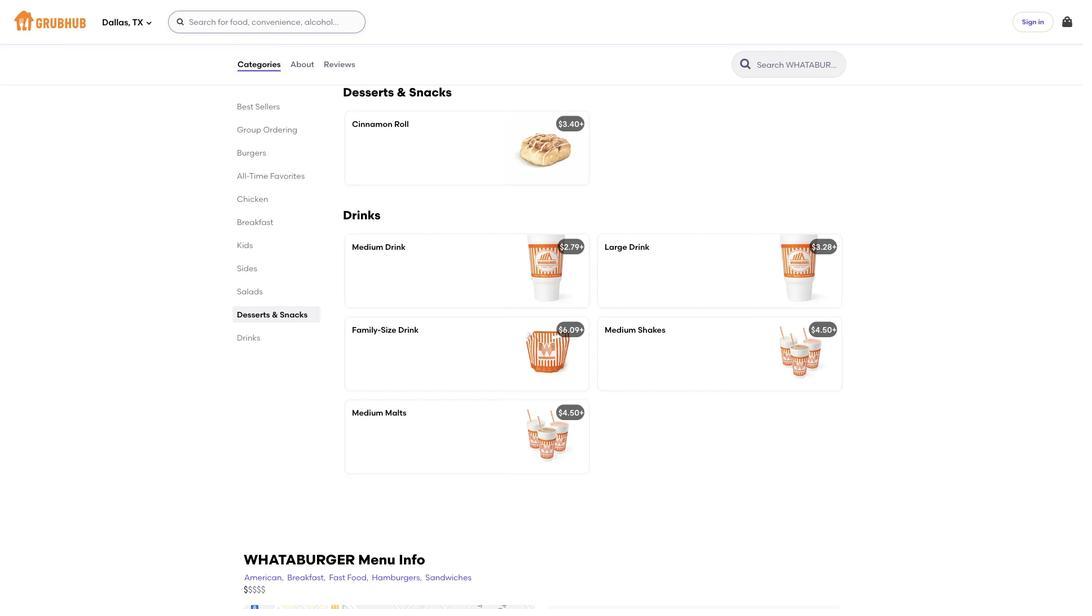 Task type: describe. For each thing, give the bounding box(es) containing it.
matchstick
[[445, 35, 487, 45]]

cheese
[[454, 24, 483, 33]]

what's
[[352, 12, 379, 22]]

about button
[[290, 44, 315, 85]]

salad),
[[386, 24, 413, 33]]

$4.50 + for malts
[[559, 408, 584, 418]]

sides tab
[[237, 262, 316, 274]]

all-time favorites
[[237, 171, 305, 181]]

all-
[[237, 171, 249, 181]]

fast
[[329, 573, 345, 583]]

svg image
[[146, 19, 152, 26]]

+ for large drink
[[832, 242, 837, 252]]

categories
[[238, 59, 281, 69]]

$4.50 for medium malts
[[559, 408, 580, 418]]

(6),
[[431, 35, 443, 45]]

whataburger
[[244, 552, 355, 569]]

hamburgers, button
[[371, 572, 423, 584]]

family-size drink image
[[504, 318, 589, 391]]

snacks inside desserts & snacks tab
[[280, 310, 308, 319]]

1 horizontal spatial &
[[397, 85, 406, 100]]

group ordering tab
[[237, 124, 316, 135]]

tx
[[132, 18, 143, 28]]

reviews button
[[323, 44, 356, 85]]

carrots
[[352, 47, 381, 56]]

Search WHATABURGER search field
[[756, 59, 843, 70]]

what's on it: grilled chicken filet (garden salad), shredded cheese (1), grape tomatoes (6), matchstick carrots (1)
[[352, 12, 487, 56]]

medium shakes
[[605, 325, 666, 335]]

$4.50 for medium shakes
[[811, 325, 832, 335]]

info
[[399, 552, 425, 569]]

desserts & snacks inside tab
[[237, 310, 308, 319]]

+ for medium drink
[[580, 242, 584, 252]]

(1),
[[352, 35, 363, 45]]

desserts & snacks tab
[[237, 309, 316, 321]]

desserts inside tab
[[237, 310, 270, 319]]

large drink
[[605, 242, 650, 252]]

cinnamon roll
[[352, 119, 409, 129]]

kids
[[237, 240, 253, 250]]

drink for large drink
[[629, 242, 650, 252]]

group ordering
[[237, 125, 297, 134]]

fast food, button
[[329, 572, 369, 584]]

$2.79
[[560, 242, 580, 252]]

family-
[[352, 325, 381, 335]]

it:
[[394, 12, 401, 22]]

sign in button
[[1013, 12, 1054, 32]]

best sellers tab
[[237, 100, 316, 112]]

drink for medium drink
[[385, 242, 406, 252]]

$2.79 +
[[560, 242, 584, 252]]

medium drink
[[352, 242, 406, 252]]

+ for medium shakes
[[832, 325, 837, 335]]

1 horizontal spatial svg image
[[1061, 15, 1074, 29]]

cinnamon
[[352, 119, 393, 129]]

shakes
[[638, 325, 666, 335]]

grape
[[364, 35, 389, 45]]

roll
[[394, 119, 409, 129]]

drinks tab
[[237, 332, 316, 344]]

+ for medium malts
[[580, 408, 584, 418]]

chicken inside the what's on it: grilled chicken filet (garden salad), shredded cheese (1), grape tomatoes (6), matchstick carrots (1)
[[430, 12, 461, 22]]

favorites
[[270, 171, 305, 181]]

$3.40
[[559, 119, 580, 129]]

dallas, tx
[[102, 18, 143, 28]]

$3.28 +
[[812, 242, 837, 252]]

garden salad image
[[504, 0, 589, 62]]

medium for medium malts
[[352, 408, 383, 418]]

$6.09
[[559, 325, 580, 335]]

malts
[[385, 408, 407, 418]]

medium malts image
[[504, 401, 589, 474]]

tomatoes
[[391, 35, 429, 45]]

salads
[[237, 287, 263, 296]]

sides
[[237, 264, 257, 273]]

medium for medium drink
[[352, 242, 383, 252]]

categories button
[[237, 44, 281, 85]]

breakfast, button
[[287, 572, 326, 584]]

& inside tab
[[272, 310, 278, 319]]

medium drink image
[[504, 235, 589, 308]]



Task type: vqa. For each thing, say whether or not it's contained in the screenshot.
$4.50 + related to Malts
yes



Task type: locate. For each thing, give the bounding box(es) containing it.
0 horizontal spatial $4.50
[[559, 408, 580, 418]]

grilled
[[403, 12, 428, 22]]

menu
[[358, 552, 396, 569]]

dallas,
[[102, 18, 130, 28]]

0 vertical spatial desserts & snacks
[[343, 85, 452, 100]]

$$$$$
[[244, 585, 265, 595]]

kids tab
[[237, 239, 316, 251]]

medium
[[352, 242, 383, 252], [605, 325, 636, 335], [352, 408, 383, 418]]

all-time favorites tab
[[237, 170, 316, 182]]

0 horizontal spatial $4.50 +
[[559, 408, 584, 418]]

1 horizontal spatial snacks
[[409, 85, 452, 100]]

best
[[237, 102, 253, 111]]

desserts & snacks down salads tab
[[237, 310, 308, 319]]

2 vertical spatial medium
[[352, 408, 383, 418]]

desserts & snacks
[[343, 85, 452, 100], [237, 310, 308, 319]]

desserts down the salads
[[237, 310, 270, 319]]

1 horizontal spatial drinks
[[343, 208, 381, 223]]

1 vertical spatial desserts
[[237, 310, 270, 319]]

1 vertical spatial $4.50 +
[[559, 408, 584, 418]]

american,
[[244, 573, 284, 583]]

desserts up cinnamon
[[343, 85, 394, 100]]

0 horizontal spatial &
[[272, 310, 278, 319]]

salads tab
[[237, 286, 316, 297]]

drinks up medium drink
[[343, 208, 381, 223]]

what's on it: grilled chicken filet (garden salad), shredded cheese (1), grape tomatoes (6), matchstick carrots (1) button
[[345, 0, 589, 62]]

on
[[380, 12, 392, 22]]

$4.50 +
[[811, 325, 837, 335], [559, 408, 584, 418]]

snacks down '(6),'
[[409, 85, 452, 100]]

size
[[381, 325, 397, 335]]

breakfast tab
[[237, 216, 316, 228]]

sandwiches
[[426, 573, 472, 583]]

svg image
[[1061, 15, 1074, 29], [176, 17, 185, 27]]

shredded
[[415, 24, 452, 33]]

medium for medium shakes
[[605, 325, 636, 335]]

medium malts
[[352, 408, 407, 418]]

best sellers
[[237, 102, 280, 111]]

1 horizontal spatial $4.50 +
[[811, 325, 837, 335]]

desserts & snacks up roll
[[343, 85, 452, 100]]

1 vertical spatial chicken
[[237, 194, 268, 204]]

1 horizontal spatial $4.50
[[811, 325, 832, 335]]

& up roll
[[397, 85, 406, 100]]

$4.50
[[811, 325, 832, 335], [559, 408, 580, 418]]

american, button
[[244, 572, 285, 584]]

0 vertical spatial drinks
[[343, 208, 381, 223]]

1 horizontal spatial chicken
[[430, 12, 461, 22]]

0 horizontal spatial desserts & snacks
[[237, 310, 308, 319]]

filet
[[463, 12, 479, 22]]

&
[[397, 85, 406, 100], [272, 310, 278, 319]]

in
[[1039, 18, 1045, 26]]

group
[[237, 125, 261, 134]]

medium shakes image
[[757, 318, 842, 391]]

ordering
[[263, 125, 297, 134]]

1 vertical spatial drinks
[[237, 333, 260, 343]]

(1)
[[383, 47, 391, 56]]

food,
[[347, 573, 369, 583]]

search icon image
[[739, 58, 753, 71]]

$4.50 + for shakes
[[811, 325, 837, 335]]

0 vertical spatial snacks
[[409, 85, 452, 100]]

1 vertical spatial desserts & snacks
[[237, 310, 308, 319]]

main navigation navigation
[[0, 0, 1083, 44]]

0 vertical spatial desserts
[[343, 85, 394, 100]]

family-size drink
[[352, 325, 419, 335]]

0 horizontal spatial snacks
[[280, 310, 308, 319]]

Search for food, convenience, alcohol... search field
[[168, 11, 366, 33]]

0 horizontal spatial desserts
[[237, 310, 270, 319]]

drinks inside tab
[[237, 333, 260, 343]]

1 vertical spatial medium
[[605, 325, 636, 335]]

desserts
[[343, 85, 394, 100], [237, 310, 270, 319]]

(garden
[[352, 24, 384, 33]]

whataburger menu info american, breakfast, fast food, hamburgers, sandwiches $$$$$
[[244, 552, 472, 595]]

chicken up shredded
[[430, 12, 461, 22]]

1 vertical spatial $4.50
[[559, 408, 580, 418]]

sign
[[1022, 18, 1037, 26]]

chicken
[[430, 12, 461, 22], [237, 194, 268, 204]]

sellers
[[255, 102, 280, 111]]

1 horizontal spatial desserts
[[343, 85, 394, 100]]

0 horizontal spatial chicken
[[237, 194, 268, 204]]

hamburgers,
[[372, 573, 422, 583]]

0 horizontal spatial svg image
[[176, 17, 185, 27]]

drinks
[[343, 208, 381, 223], [237, 333, 260, 343]]

0 vertical spatial &
[[397, 85, 406, 100]]

$3.28
[[812, 242, 832, 252]]

0 vertical spatial medium
[[352, 242, 383, 252]]

0 vertical spatial chicken
[[430, 12, 461, 22]]

$3.40 +
[[559, 119, 584, 129]]

chicken inside tab
[[237, 194, 268, 204]]

sandwiches button
[[425, 572, 472, 584]]

0 vertical spatial $4.50 +
[[811, 325, 837, 335]]

drinks down desserts & snacks tab
[[237, 333, 260, 343]]

chicken tab
[[237, 193, 316, 205]]

breakfast
[[237, 217, 273, 227]]

& down salads tab
[[272, 310, 278, 319]]

+ for cinnamon roll
[[580, 119, 584, 129]]

1 vertical spatial &
[[272, 310, 278, 319]]

burgers tab
[[237, 147, 316, 159]]

about
[[290, 59, 314, 69]]

+
[[580, 119, 584, 129], [580, 242, 584, 252], [832, 242, 837, 252], [580, 325, 584, 335], [832, 325, 837, 335], [580, 408, 584, 418]]

burgers
[[237, 148, 266, 157]]

time
[[249, 171, 268, 181]]

sign in
[[1022, 18, 1045, 26]]

reviews
[[324, 59, 355, 69]]

snacks down salads tab
[[280, 310, 308, 319]]

cinnamon roll image
[[504, 112, 589, 185]]

drink
[[385, 242, 406, 252], [629, 242, 650, 252], [398, 325, 419, 335]]

large drink image
[[757, 235, 842, 308]]

$6.09 +
[[559, 325, 584, 335]]

breakfast,
[[287, 573, 326, 583]]

0 horizontal spatial drinks
[[237, 333, 260, 343]]

snacks
[[409, 85, 452, 100], [280, 310, 308, 319]]

1 horizontal spatial desserts & snacks
[[343, 85, 452, 100]]

0 vertical spatial $4.50
[[811, 325, 832, 335]]

svg image right svg icon
[[176, 17, 185, 27]]

1 vertical spatial snacks
[[280, 310, 308, 319]]

chicken up breakfast
[[237, 194, 268, 204]]

svg image right in
[[1061, 15, 1074, 29]]

large
[[605, 242, 627, 252]]

+ for family-size drink
[[580, 325, 584, 335]]



